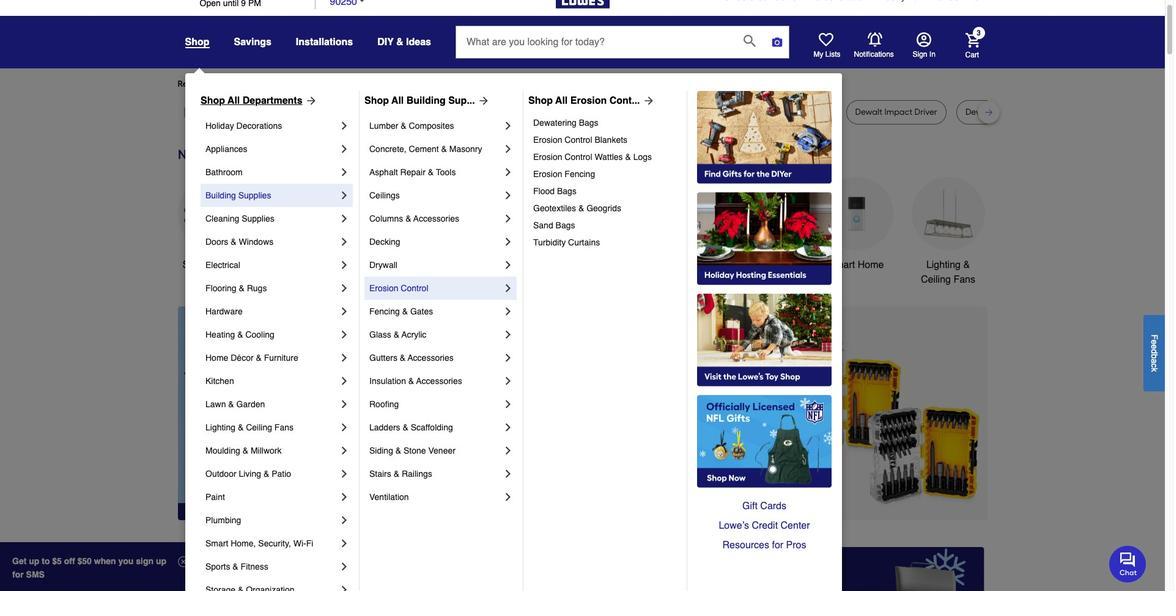 Task type: describe. For each thing, give the bounding box(es) containing it.
k
[[1150, 368, 1159, 372]]

sign
[[136, 557, 154, 567]]

fitness
[[241, 563, 268, 572]]

lowe's home improvement account image
[[916, 32, 931, 47]]

up to 30 percent off select grills and accessories. image
[[730, 548, 985, 592]]

supplies for cleaning supplies
[[242, 214, 274, 224]]

get up to 2 free select tools or batteries when you buy 1 with select purchases. image
[[180, 548, 435, 592]]

1 e from the top
[[1150, 340, 1159, 345]]

0 vertical spatial fencing
[[565, 169, 595, 179]]

control for blankets
[[565, 135, 592, 145]]

control for wattles
[[565, 152, 592, 162]]

fi
[[306, 539, 313, 549]]

lowe's
[[719, 521, 749, 532]]

lawn & garden
[[205, 400, 265, 410]]

gates
[[410, 307, 433, 317]]

repair
[[400, 168, 425, 177]]

resources for pros
[[722, 541, 806, 552]]

2 e from the top
[[1150, 345, 1159, 349]]

all for erosion
[[555, 95, 568, 106]]

erosion control
[[369, 284, 428, 294]]

sign in button
[[913, 32, 935, 59]]

living
[[239, 470, 261, 479]]

decorations for christmas
[[463, 275, 516, 286]]

concrete,
[[369, 144, 406, 154]]

searches
[[238, 79, 274, 89]]

shop for shop all deals
[[182, 260, 205, 271]]

chevron right image for ceilings
[[502, 190, 514, 202]]

chevron right image for holiday decorations
[[338, 120, 350, 132]]

dewalt for dewalt impact driver
[[855, 107, 882, 117]]

my
[[814, 50, 823, 59]]

stairs & railings
[[369, 470, 432, 479]]

erosion control link
[[369, 277, 502, 300]]

roofing
[[369, 400, 399, 410]]

chevron right image for doors & windows
[[338, 236, 350, 248]]

ventilation link
[[369, 486, 502, 509]]

0 vertical spatial fans
[[954, 275, 975, 286]]

$5
[[52, 557, 62, 567]]

in
[[929, 50, 935, 59]]

ceilings link
[[369, 184, 502, 207]]

driver for impact driver
[[804, 107, 827, 117]]

flooring
[[205, 284, 236, 294]]

shop all erosion cont... link
[[528, 94, 655, 108]]

bags for flood bags
[[557, 187, 577, 196]]

1 horizontal spatial bathroom link
[[728, 177, 801, 273]]

heating & cooling
[[205, 330, 274, 340]]

visit the lowe's toy shop. image
[[697, 294, 832, 387]]

suggestions
[[335, 79, 383, 89]]

erosion for erosion fencing
[[533, 169, 562, 179]]

columns
[[369, 214, 403, 224]]

concrete, cement & masonry
[[369, 144, 482, 154]]

new deals every day during 25 days of deals image
[[178, 144, 987, 165]]

tools inside tools link
[[386, 260, 409, 271]]

chevron right image for home décor & furniture
[[338, 352, 350, 364]]

supplies for building supplies
[[238, 191, 271, 201]]

insulation & accessories
[[369, 377, 462, 386]]

1 vertical spatial fans
[[274, 423, 294, 433]]

recommended searches for you
[[178, 79, 303, 89]]

chevron right image for flooring & rugs
[[338, 283, 350, 295]]

chevron right image for cleaning supplies
[[338, 213, 350, 225]]

1 vertical spatial bathroom
[[743, 260, 786, 271]]

lowe's home improvement lists image
[[818, 32, 833, 47]]

christmas decorations link
[[453, 177, 526, 287]]

chevron down image
[[357, 0, 367, 5]]

building inside shop all building sup... link
[[406, 95, 446, 106]]

arrow left image
[[405, 414, 417, 426]]

3 driver from the left
[[914, 107, 937, 117]]

1 horizontal spatial ceiling
[[921, 275, 951, 286]]

1 set from the left
[[447, 107, 459, 117]]

center
[[781, 521, 810, 532]]

chevron right image for hardware
[[338, 306, 350, 318]]

$50
[[77, 557, 92, 567]]

doors & windows link
[[205, 231, 338, 254]]

all for deals
[[208, 260, 218, 271]]

gutters
[[369, 353, 397, 363]]

décor
[[231, 353, 254, 363]]

chevron right image for ventilation
[[502, 492, 514, 504]]

chevron right image for gutters & accessories
[[502, 352, 514, 364]]

3 bit from the left
[[542, 107, 552, 117]]

d
[[1150, 349, 1159, 354]]

recommended searches for you heading
[[178, 78, 987, 90]]

get
[[12, 557, 27, 567]]

search image
[[744, 35, 756, 47]]

lowe's home improvement logo image
[[556, 0, 609, 23]]

decking link
[[369, 231, 502, 254]]

cleaning supplies link
[[205, 207, 338, 231]]

christmas
[[467, 260, 512, 271]]

erosion for erosion control blankets
[[533, 135, 562, 145]]

2 up from the left
[[156, 557, 166, 567]]

hardware
[[205, 307, 243, 317]]

lowe's home improvement notification center image
[[867, 32, 882, 47]]

chevron right image for stairs & railings
[[502, 468, 514, 481]]

heating
[[205, 330, 235, 340]]

cleaning
[[205, 214, 239, 224]]

moulding
[[205, 446, 240, 456]]

you for more suggestions for you
[[398, 79, 412, 89]]

cooling
[[245, 330, 274, 340]]

paint link
[[205, 486, 338, 509]]

chevron right image for siding & stone veneer
[[502, 445, 514, 457]]

gutters & accessories link
[[369, 347, 502, 370]]

drill for dewalt drill bit
[[351, 107, 365, 117]]

camera image
[[771, 36, 783, 48]]

scroll to item #5 image
[[748, 499, 778, 504]]

impact for impact driver
[[774, 107, 802, 117]]

chevron right image for ladders & scaffolding
[[502, 422, 514, 434]]

electrical link
[[205, 254, 338, 277]]

drywall
[[369, 260, 397, 270]]

shop these last-minute gifts. $99 or less. quantities are limited and won't last. image
[[178, 307, 375, 521]]

appliances link
[[205, 138, 338, 161]]

scaffolding
[[411, 423, 453, 433]]

composites
[[409, 121, 454, 131]]

officially licensed n f l gifts. shop now. image
[[697, 396, 832, 489]]

outdoor for outdoor tools & equipment
[[638, 260, 673, 271]]

flood bags
[[533, 187, 577, 196]]

acrylic
[[401, 330, 426, 340]]

when
[[94, 557, 116, 567]]

1 vertical spatial lighting
[[205, 423, 235, 433]]

0 horizontal spatial bathroom
[[205, 168, 243, 177]]

patio
[[272, 470, 291, 479]]

chevron right image for sports & fitness
[[338, 561, 350, 574]]

accessories for insulation & accessories
[[416, 377, 462, 386]]

sup...
[[448, 95, 475, 106]]

drill for dewalt drill
[[732, 107, 746, 117]]

scroll to item #3 element
[[687, 498, 719, 505]]

chevron right image for insulation & accessories
[[502, 375, 514, 388]]

home inside "link"
[[858, 260, 884, 271]]

sand bags link
[[533, 217, 678, 234]]

2 set from the left
[[609, 107, 621, 117]]

1 vertical spatial ceiling
[[246, 423, 272, 433]]

veneer
[[428, 446, 455, 456]]

more suggestions for you link
[[313, 78, 422, 90]]

dewalt drill
[[702, 107, 746, 117]]

insulation
[[369, 377, 406, 386]]

geotextiles
[[533, 204, 576, 213]]

resources for pros link
[[697, 536, 832, 556]]

1 vertical spatial lighting & ceiling fans
[[205, 423, 294, 433]]

b
[[1150, 354, 1159, 359]]

dewalt for dewalt tool
[[248, 107, 276, 117]]

moulding & millwork link
[[205, 440, 338, 463]]

diy & ideas
[[377, 37, 431, 48]]

0 horizontal spatial fencing
[[369, 307, 400, 317]]

christmas decorations
[[463, 260, 516, 286]]

sports & fitness
[[205, 563, 268, 572]]

shop all departments
[[201, 95, 302, 106]]

dewalt tool
[[248, 107, 293, 117]]

dewatering bags link
[[533, 114, 678, 131]]

lumber & composites link
[[369, 114, 502, 138]]

up to 50 percent off select tools and accessories. image
[[395, 307, 987, 521]]

furniture
[[264, 353, 298, 363]]

shop for shop all building sup...
[[364, 95, 389, 106]]

drill bit set
[[580, 107, 621, 117]]

you
[[118, 557, 134, 567]]

stairs & railings link
[[369, 463, 502, 486]]

a
[[1150, 359, 1159, 364]]

fencing & gates
[[369, 307, 433, 317]]

holiday decorations
[[205, 121, 282, 131]]

lowe's home improvement cart image
[[965, 33, 980, 47]]

railings
[[402, 470, 432, 479]]

bit set
[[650, 107, 674, 117]]

f
[[1150, 335, 1159, 340]]

to
[[42, 557, 50, 567]]

chevron right image for decking
[[502, 236, 514, 248]]

shop all departments link
[[201, 94, 317, 108]]

diy
[[377, 37, 394, 48]]

f e e d b a c k
[[1150, 335, 1159, 372]]



Task type: vqa. For each thing, say whether or not it's contained in the screenshot.
(WHERE
no



Task type: locate. For each thing, give the bounding box(es) containing it.
chevron right image for drywall
[[502, 259, 514, 271]]

arrow right image up masonry
[[475, 95, 490, 107]]

control down dewatering bags
[[565, 135, 592, 145]]

dewalt down shop all building sup...
[[405, 107, 433, 117]]

erosion inside 'link'
[[533, 135, 562, 145]]

shop down 'recommended'
[[201, 95, 225, 106]]

chevron right image for glass & acrylic
[[502, 329, 514, 341]]

tools up 'erosion control'
[[386, 260, 409, 271]]

ceiling
[[921, 275, 951, 286], [246, 423, 272, 433]]

chevron right image for concrete, cement & masonry
[[502, 143, 514, 155]]

my lists link
[[814, 32, 840, 59]]

2 dewalt from the left
[[248, 107, 276, 117]]

0 vertical spatial lighting & ceiling fans
[[921, 260, 975, 286]]

chevron right image for lighting & ceiling fans
[[338, 422, 350, 434]]

arrow right image
[[302, 95, 317, 107], [475, 95, 490, 107], [640, 95, 655, 107]]

1 drill from the left
[[351, 107, 365, 117]]

chevron right image for moulding & millwork
[[338, 445, 350, 457]]

e up d
[[1150, 340, 1159, 345]]

siding & stone veneer
[[369, 446, 455, 456]]

1 vertical spatial accessories
[[408, 353, 454, 363]]

columns & accessories
[[369, 214, 459, 224]]

asphalt
[[369, 168, 398, 177]]

dewalt down shop all departments
[[248, 107, 276, 117]]

smart for smart home, security, wi-fi
[[205, 539, 228, 549]]

shop for shop
[[185, 37, 209, 48]]

smart
[[829, 260, 855, 271], [205, 539, 228, 549]]

4 bit from the left
[[597, 107, 607, 117]]

bags for dewatering bags
[[579, 118, 598, 128]]

shop inside 'link'
[[201, 95, 225, 106]]

flooring & rugs link
[[205, 277, 338, 300]]

lowe's credit center
[[719, 521, 810, 532]]

0 horizontal spatial fans
[[274, 423, 294, 433]]

gutters & accessories
[[369, 353, 454, 363]]

0 horizontal spatial shop
[[201, 95, 225, 106]]

0 horizontal spatial tools
[[386, 260, 409, 271]]

fencing up glass
[[369, 307, 400, 317]]

0 vertical spatial ceiling
[[921, 275, 951, 286]]

erosion down drywall in the left of the page
[[369, 284, 398, 294]]

1 you from the left
[[289, 79, 303, 89]]

4 set from the left
[[1023, 107, 1036, 117]]

bags for sand bags
[[556, 221, 575, 231]]

0 horizontal spatial smart
[[205, 539, 228, 549]]

arrow right image inside shop all departments 'link'
[[302, 95, 317, 107]]

0 horizontal spatial bathroom link
[[205, 161, 338, 184]]

1 horizontal spatial smart
[[829, 260, 855, 271]]

control down erosion control blankets
[[565, 152, 592, 162]]

departments
[[243, 95, 302, 106]]

all for departments
[[228, 95, 240, 106]]

outdoor living & patio
[[205, 470, 291, 479]]

2 you from the left
[[398, 79, 412, 89]]

sms
[[26, 571, 45, 580]]

1 impact from the left
[[487, 107, 515, 117]]

building up 'cleaning'
[[205, 191, 236, 201]]

dewalt down the notifications
[[855, 107, 882, 117]]

3 shop from the left
[[528, 95, 553, 106]]

building up dewalt bit set
[[406, 95, 446, 106]]

2 horizontal spatial tools
[[676, 260, 699, 271]]

chevron right image
[[502, 120, 514, 132], [338, 143, 350, 155], [502, 166, 514, 179], [502, 190, 514, 202], [502, 236, 514, 248], [338, 259, 350, 271], [338, 283, 350, 295], [502, 283, 514, 295], [502, 306, 514, 318], [338, 329, 350, 341], [502, 329, 514, 341], [338, 352, 350, 364], [338, 375, 350, 388], [502, 399, 514, 411], [338, 445, 350, 457], [338, 468, 350, 481], [502, 468, 514, 481], [502, 492, 514, 504], [338, 561, 350, 574], [338, 585, 350, 592]]

shop all building sup...
[[364, 95, 475, 106]]

1 bit from the left
[[367, 107, 377, 117]]

7 dewalt from the left
[[965, 107, 993, 117]]

up to 35 percent off select small appliances. image
[[455, 548, 710, 592]]

outdoor up equipment
[[638, 260, 673, 271]]

erosion for erosion control wattles & logs
[[533, 152, 562, 162]]

2 vertical spatial accessories
[[416, 377, 462, 386]]

flooring & rugs
[[205, 284, 267, 294]]

asphalt repair & tools link
[[369, 161, 502, 184]]

all up lumber
[[391, 95, 404, 106]]

erosion up erosion fencing
[[533, 152, 562, 162]]

for
[[276, 79, 287, 89], [385, 79, 396, 89], [772, 541, 783, 552], [12, 571, 24, 580]]

2 arrow right image from the left
[[475, 95, 490, 107]]

0 horizontal spatial driver
[[517, 107, 540, 117]]

you
[[289, 79, 303, 89], [398, 79, 412, 89]]

driver for impact driver bit
[[517, 107, 540, 117]]

0 vertical spatial decorations
[[236, 121, 282, 131]]

arrow right image for shop all departments
[[302, 95, 317, 107]]

2 horizontal spatial shop
[[528, 95, 553, 106]]

0 vertical spatial lighting & ceiling fans link
[[911, 177, 985, 287]]

bags down erosion fencing
[[557, 187, 577, 196]]

chevron right image for lumber & composites
[[502, 120, 514, 132]]

outdoor inside outdoor tools & equipment
[[638, 260, 673, 271]]

building supplies
[[205, 191, 271, 201]]

security,
[[258, 539, 291, 549]]

chevron right image for kitchen
[[338, 375, 350, 388]]

3 arrow right image from the left
[[640, 95, 655, 107]]

dewalt up holiday
[[193, 107, 220, 117]]

accessories up insulation & accessories link
[[408, 353, 454, 363]]

None search field
[[456, 26, 789, 70]]

for left pros
[[772, 541, 783, 552]]

outdoor
[[638, 260, 673, 271], [205, 470, 236, 479]]

lighting inside 'lighting & ceiling fans'
[[926, 260, 961, 271]]

chat invite button image
[[1109, 546, 1147, 583]]

1 horizontal spatial decorations
[[463, 275, 516, 286]]

1 horizontal spatial bathroom
[[743, 260, 786, 271]]

sports
[[205, 563, 230, 572]]

chevron right image for columns & accessories
[[502, 213, 514, 225]]

arrow right image inside shop all building sup... link
[[475, 95, 490, 107]]

0 horizontal spatial lighting
[[205, 423, 235, 433]]

shop all building sup... link
[[364, 94, 490, 108]]

holiday hosting essentials. image
[[697, 193, 832, 286]]

drill for dewalt drill bit set
[[995, 107, 1009, 117]]

decorations down christmas
[[463, 275, 516, 286]]

scroll to item #4 image
[[719, 499, 748, 504]]

3 drill from the left
[[732, 107, 746, 117]]

chevron right image for heating & cooling
[[338, 329, 350, 341]]

outdoor for outdoor living & patio
[[205, 470, 236, 479]]

4 dewalt from the left
[[405, 107, 433, 117]]

glass & acrylic
[[369, 330, 426, 340]]

driver down my
[[804, 107, 827, 117]]

supplies
[[238, 191, 271, 201], [242, 214, 274, 224]]

1 vertical spatial building
[[205, 191, 236, 201]]

1 horizontal spatial arrow right image
[[475, 95, 490, 107]]

arrow right image for shop all erosion cont...
[[640, 95, 655, 107]]

bags down 'drill bit set'
[[579, 118, 598, 128]]

home,
[[231, 539, 256, 549]]

for down the get
[[12, 571, 24, 580]]

for up departments
[[276, 79, 287, 89]]

2 horizontal spatial impact
[[884, 107, 912, 117]]

erosion down dewatering
[[533, 135, 562, 145]]

0 horizontal spatial up
[[29, 557, 39, 567]]

1 arrow right image from the left
[[302, 95, 317, 107]]

2 shop from the left
[[364, 95, 389, 106]]

siding
[[369, 446, 393, 456]]

tools up equipment
[[676, 260, 699, 271]]

1 vertical spatial outdoor
[[205, 470, 236, 479]]

1 horizontal spatial lighting & ceiling fans link
[[911, 177, 985, 287]]

erosion
[[570, 95, 607, 106], [533, 135, 562, 145], [533, 152, 562, 162], [533, 169, 562, 179], [369, 284, 398, 294]]

1 vertical spatial supplies
[[242, 214, 274, 224]]

chevron right image for paint
[[338, 492, 350, 504]]

up right "sign"
[[156, 557, 166, 567]]

& inside button
[[396, 37, 403, 48]]

cleaning supplies
[[205, 214, 274, 224]]

impact for impact driver bit
[[487, 107, 515, 117]]

0 vertical spatial outdoor
[[638, 260, 673, 271]]

you up shop all building sup...
[[398, 79, 412, 89]]

ideas
[[406, 37, 431, 48]]

dewalt for dewalt drill bit set
[[965, 107, 993, 117]]

arrow right image
[[965, 414, 977, 426]]

sand bags
[[533, 221, 575, 231]]

all up dewatering bags
[[555, 95, 568, 106]]

flood bags link
[[533, 183, 678, 200]]

shop up the impact driver bit
[[528, 95, 553, 106]]

geotextiles & geogrids
[[533, 204, 621, 213]]

decorations for holiday
[[236, 121, 282, 131]]

1 up from the left
[[29, 557, 39, 567]]

1 horizontal spatial building
[[406, 95, 446, 106]]

1 horizontal spatial fencing
[[565, 169, 595, 179]]

2 horizontal spatial arrow right image
[[640, 95, 655, 107]]

chevron right image for building supplies
[[338, 190, 350, 202]]

erosion up 'drill bit set'
[[570, 95, 607, 106]]

1 horizontal spatial driver
[[804, 107, 827, 117]]

2 vertical spatial bags
[[556, 221, 575, 231]]

3 impact from the left
[[884, 107, 912, 117]]

erosion for erosion control
[[369, 284, 398, 294]]

shop for shop all departments
[[201, 95, 225, 106]]

chevron right image for smart home, security, wi-fi
[[338, 538, 350, 550]]

0 vertical spatial bags
[[579, 118, 598, 128]]

1 horizontal spatial you
[[398, 79, 412, 89]]

0 horizontal spatial arrow right image
[[302, 95, 317, 107]]

fans
[[954, 275, 975, 286], [274, 423, 294, 433]]

0 vertical spatial home
[[858, 260, 884, 271]]

1 horizontal spatial fans
[[954, 275, 975, 286]]

0 vertical spatial smart
[[829, 260, 855, 271]]

6 dewalt from the left
[[855, 107, 882, 117]]

millwork
[[251, 446, 282, 456]]

heating & cooling link
[[205, 323, 338, 347]]

control up gates on the bottom left of the page
[[401, 284, 428, 294]]

3
[[977, 29, 981, 38]]

1 horizontal spatial up
[[156, 557, 166, 567]]

sand
[[533, 221, 553, 231]]

0 vertical spatial bathroom
[[205, 168, 243, 177]]

& inside 'link'
[[578, 204, 584, 213]]

control inside 'link'
[[565, 135, 592, 145]]

chevron right image for erosion control
[[502, 283, 514, 295]]

1 vertical spatial bags
[[557, 187, 577, 196]]

shop left electrical
[[182, 260, 205, 271]]

building inside building supplies link
[[205, 191, 236, 201]]

tools down concrete, cement & masonry link
[[436, 168, 456, 177]]

shop all erosion cont...
[[528, 95, 640, 106]]

driver up dewatering
[[517, 107, 540, 117]]

all left "deals"
[[208, 260, 218, 271]]

lists
[[825, 50, 840, 59]]

5 dewalt from the left
[[702, 107, 730, 117]]

1 vertical spatial decorations
[[463, 275, 516, 286]]

for right the suggestions
[[385, 79, 396, 89]]

dewalt for dewalt
[[193, 107, 220, 117]]

dewatering bags
[[533, 118, 598, 128]]

wi-
[[293, 539, 306, 549]]

3 set from the left
[[662, 107, 674, 117]]

ladders
[[369, 423, 400, 433]]

chevron right image for roofing
[[502, 399, 514, 411]]

lighting & ceiling fans link
[[911, 177, 985, 287], [205, 416, 338, 440]]

0 vertical spatial shop
[[185, 37, 209, 48]]

& inside "link"
[[401, 121, 406, 131]]

Search Query text field
[[456, 26, 734, 58]]

for inside get up to $5 off $50 when you sign up for sms
[[12, 571, 24, 580]]

find gifts for the diyer. image
[[697, 91, 832, 184]]

insulation & accessories link
[[369, 370, 502, 393]]

dewalt drill bit
[[322, 107, 377, 117]]

tools inside outdoor tools & equipment
[[676, 260, 699, 271]]

smart inside the smart home, security, wi-fi link
[[205, 539, 228, 549]]

2 drill from the left
[[580, 107, 595, 117]]

driver down the sign in
[[914, 107, 937, 117]]

4 drill from the left
[[995, 107, 1009, 117]]

chevron right image for plumbing
[[338, 515, 350, 527]]

all down recommended searches for you
[[228, 95, 240, 106]]

dewalt down cart
[[965, 107, 993, 117]]

2 bit from the left
[[435, 107, 445, 117]]

smart for smart home
[[829, 260, 855, 271]]

dewalt impact driver
[[855, 107, 937, 117]]

0 horizontal spatial impact
[[487, 107, 515, 117]]

cart
[[965, 50, 979, 59]]

shop down more suggestions for you link
[[364, 95, 389, 106]]

accessories up roofing link
[[416, 377, 462, 386]]

scroll to item #2 image
[[658, 499, 687, 504]]

1 horizontal spatial lighting & ceiling fans
[[921, 260, 975, 286]]

chevron right image for lawn & garden
[[338, 399, 350, 411]]

columns & accessories link
[[369, 207, 502, 231]]

dewalt for dewalt drill bit
[[322, 107, 349, 117]]

0 horizontal spatial ceiling
[[246, 423, 272, 433]]

chevron right image for bathroom
[[338, 166, 350, 179]]

fencing
[[565, 169, 595, 179], [369, 307, 400, 317]]

1 vertical spatial home
[[205, 353, 228, 363]]

dewalt bit set
[[405, 107, 459, 117]]

erosion control blankets link
[[533, 131, 678, 149]]

1 vertical spatial shop
[[182, 260, 205, 271]]

1 driver from the left
[[517, 107, 540, 117]]

0 horizontal spatial lighting & ceiling fans
[[205, 423, 294, 433]]

1 horizontal spatial home
[[858, 260, 884, 271]]

e up the b
[[1150, 345, 1159, 349]]

0 vertical spatial lighting
[[926, 260, 961, 271]]

arrow right image inside shop all erosion cont... link
[[640, 95, 655, 107]]

chevron right image for electrical
[[338, 259, 350, 271]]

arrow right image up dewatering bags link
[[640, 95, 655, 107]]

0 horizontal spatial building
[[205, 191, 236, 201]]

savings button
[[234, 31, 271, 53]]

fencing down new deals every day during 25 days of deals image
[[565, 169, 595, 179]]

dewalt right bit set
[[702, 107, 730, 117]]

up left 'to'
[[29, 557, 39, 567]]

shop
[[185, 37, 209, 48], [182, 260, 205, 271]]

chevron right image for asphalt repair & tools
[[502, 166, 514, 179]]

erosion up flood
[[533, 169, 562, 179]]

1 vertical spatial lighting & ceiling fans link
[[205, 416, 338, 440]]

tools
[[436, 168, 456, 177], [386, 260, 409, 271], [676, 260, 699, 271]]

& inside outdoor tools & equipment
[[701, 260, 708, 271]]

shop for shop all erosion cont...
[[528, 95, 553, 106]]

bathroom
[[205, 168, 243, 177], [743, 260, 786, 271]]

6 bit from the left
[[1011, 107, 1021, 117]]

supplies up windows
[[242, 214, 274, 224]]

bags up turbidity curtains
[[556, 221, 575, 231]]

all for building
[[391, 95, 404, 106]]

f e e d b a c k button
[[1143, 315, 1165, 392]]

dewalt for dewalt drill
[[702, 107, 730, 117]]

0 vertical spatial supplies
[[238, 191, 271, 201]]

you for recommended searches for you
[[289, 79, 303, 89]]

windows
[[239, 237, 273, 247]]

resources
[[722, 541, 769, 552]]

0 vertical spatial accessories
[[413, 214, 459, 224]]

tools inside asphalt repair & tools link
[[436, 168, 456, 177]]

turbidity
[[533, 238, 566, 248]]

0 horizontal spatial outdoor
[[205, 470, 236, 479]]

ladders & scaffolding link
[[369, 416, 502, 440]]

savings
[[234, 37, 271, 48]]

5 bit from the left
[[650, 107, 660, 117]]

1 horizontal spatial lighting
[[926, 260, 961, 271]]

masonry
[[449, 144, 482, 154]]

chevron right image for appliances
[[338, 143, 350, 155]]

moulding & millwork
[[205, 446, 282, 456]]

all inside 'link'
[[228, 95, 240, 106]]

home
[[858, 260, 884, 271], [205, 353, 228, 363]]

0 vertical spatial control
[[565, 135, 592, 145]]

1 vertical spatial fencing
[[369, 307, 400, 317]]

1 vertical spatial smart
[[205, 539, 228, 549]]

0 horizontal spatial decorations
[[236, 121, 282, 131]]

you left more on the left
[[289, 79, 303, 89]]

accessories for columns & accessories
[[413, 214, 459, 224]]

1 horizontal spatial outdoor
[[638, 260, 673, 271]]

siding & stone veneer link
[[369, 440, 502, 463]]

wattles
[[595, 152, 623, 162]]

1 vertical spatial control
[[565, 152, 592, 162]]

1 horizontal spatial shop
[[364, 95, 389, 106]]

2 driver from the left
[[804, 107, 827, 117]]

2 horizontal spatial driver
[[914, 107, 937, 117]]

arrow right image for shop all building sup...
[[475, 95, 490, 107]]

2 vertical spatial control
[[401, 284, 428, 294]]

0 horizontal spatial lighting & ceiling fans link
[[205, 416, 338, 440]]

arrow right image down more on the left
[[302, 95, 317, 107]]

erosion fencing link
[[533, 166, 678, 183]]

0 horizontal spatial you
[[289, 79, 303, 89]]

dewalt down more on the left
[[322, 107, 349, 117]]

chevron right image for fencing & gates
[[502, 306, 514, 318]]

kitchen
[[205, 377, 234, 386]]

dewalt for dewalt bit set
[[405, 107, 433, 117]]

1 shop from the left
[[201, 95, 225, 106]]

smart inside the smart home "link"
[[829, 260, 855, 271]]

gift
[[742, 501, 758, 512]]

0 horizontal spatial home
[[205, 353, 228, 363]]

3 dewalt from the left
[[322, 107, 349, 117]]

turbidity curtains link
[[533, 234, 678, 251]]

decorations down dewalt tool
[[236, 121, 282, 131]]

2 impact from the left
[[774, 107, 802, 117]]

supplies up 'cleaning supplies'
[[238, 191, 271, 201]]

holiday decorations link
[[205, 114, 338, 138]]

chevron right image for outdoor living & patio
[[338, 468, 350, 481]]

outdoor down moulding
[[205, 470, 236, 479]]

0 vertical spatial building
[[406, 95, 446, 106]]

logs
[[633, 152, 652, 162]]

accessories for gutters & accessories
[[408, 353, 454, 363]]

1 horizontal spatial impact
[[774, 107, 802, 117]]

1 dewalt from the left
[[193, 107, 220, 117]]

installations button
[[296, 31, 353, 53]]

chevron right image
[[338, 120, 350, 132], [502, 143, 514, 155], [338, 166, 350, 179], [338, 190, 350, 202], [338, 213, 350, 225], [502, 213, 514, 225], [338, 236, 350, 248], [502, 259, 514, 271], [338, 306, 350, 318], [502, 352, 514, 364], [502, 375, 514, 388], [338, 399, 350, 411], [338, 422, 350, 434], [502, 422, 514, 434], [502, 445, 514, 457], [338, 492, 350, 504], [338, 515, 350, 527], [338, 538, 350, 550]]

1 horizontal spatial tools
[[436, 168, 456, 177]]

& inside 'link'
[[243, 446, 248, 456]]

&
[[396, 37, 403, 48], [401, 121, 406, 131], [441, 144, 447, 154], [625, 152, 631, 162], [428, 168, 434, 177], [578, 204, 584, 213], [405, 214, 411, 224], [231, 237, 236, 247], [701, 260, 708, 271], [963, 260, 970, 271], [239, 284, 244, 294], [402, 307, 408, 317], [237, 330, 243, 340], [394, 330, 399, 340], [256, 353, 262, 363], [400, 353, 406, 363], [408, 377, 414, 386], [228, 400, 234, 410], [238, 423, 244, 433], [403, 423, 408, 433], [243, 446, 248, 456], [396, 446, 401, 456], [264, 470, 269, 479], [394, 470, 399, 479], [233, 563, 238, 572]]

accessories up 'decking' "link"
[[413, 214, 459, 224]]

shop up 'recommended'
[[185, 37, 209, 48]]



